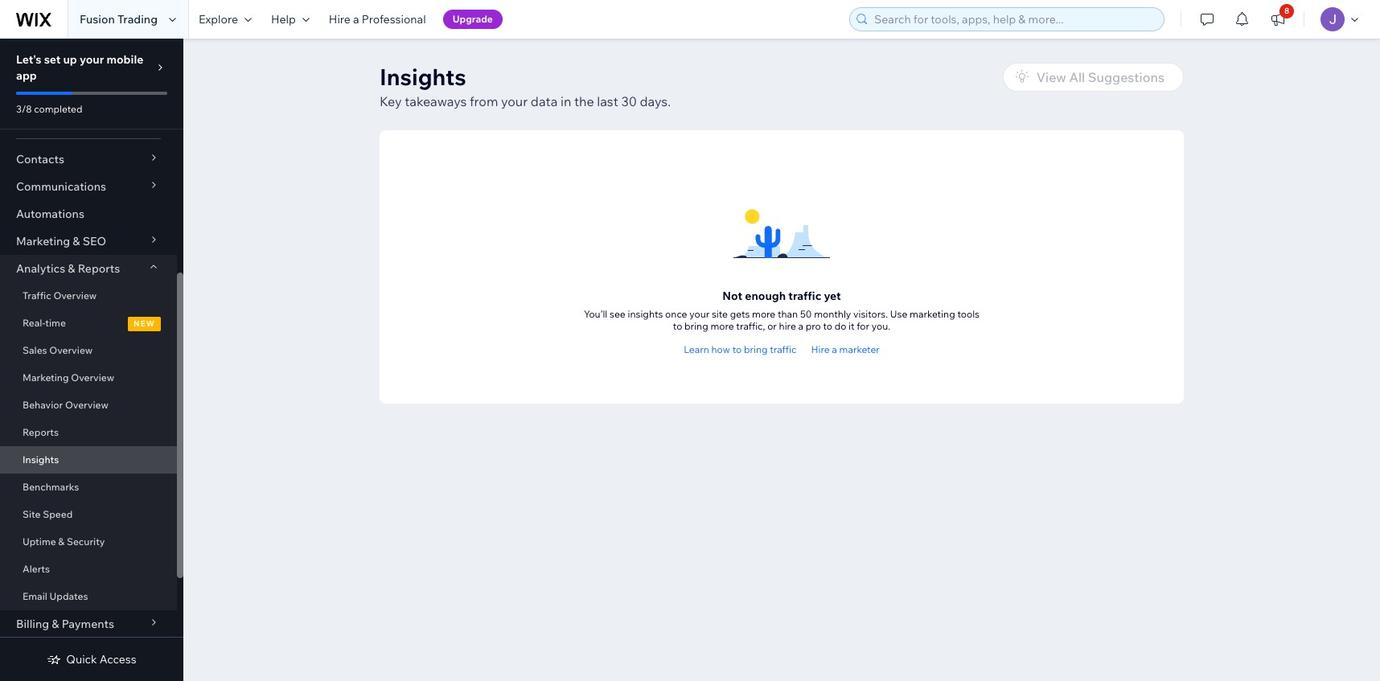 Task type: vqa. For each thing, say whether or not it's contained in the screenshot.
more
yes



Task type: describe. For each thing, give the bounding box(es) containing it.
insights for insights key takeaways from your data in the last 30 days.
[[380, 63, 466, 91]]

3/8
[[16, 103, 32, 115]]

insights link
[[0, 446, 177, 474]]

do
[[835, 320, 846, 332]]

overview for marketing overview
[[71, 372, 114, 384]]

1 horizontal spatial more
[[752, 308, 776, 320]]

sales
[[23, 344, 47, 356]]

visitors.
[[853, 308, 888, 320]]

0 horizontal spatial more
[[711, 320, 734, 332]]

marketer
[[839, 343, 880, 355]]

traffic overview link
[[0, 282, 177, 310]]

sales overview
[[23, 344, 93, 356]]

yet
[[824, 289, 841, 303]]

hire for hire a marketer
[[811, 343, 830, 355]]

once
[[665, 308, 687, 320]]

speed
[[43, 508, 73, 520]]

overview for behavior overview
[[65, 399, 108, 411]]

billing & payments
[[16, 617, 114, 631]]

sidebar element
[[0, 39, 183, 681]]

communications button
[[0, 173, 177, 200]]

data
[[531, 93, 558, 109]]

not enough traffic yet you'll see insights once your site gets more than 50 monthly visitors. use marketing tools to bring more traffic, or hire a pro to do it for you.
[[584, 289, 980, 332]]

traffic,
[[736, 320, 765, 332]]

hire a professional link
[[319, 0, 436, 39]]

quick access button
[[47, 652, 136, 667]]

quick access
[[66, 652, 136, 667]]

automations
[[16, 207, 84, 221]]

communications
[[16, 179, 106, 194]]

& for billing
[[52, 617, 59, 631]]

a inside the not enough traffic yet you'll see insights once your site gets more than 50 monthly visitors. use marketing tools to bring more traffic, or hire a pro to do it for you.
[[798, 320, 804, 332]]

8
[[1285, 6, 1290, 16]]

uptime & security
[[23, 536, 105, 548]]

8 button
[[1260, 0, 1296, 39]]

& for marketing
[[73, 234, 80, 249]]

30
[[621, 93, 637, 109]]

email
[[23, 590, 47, 602]]

key
[[380, 93, 402, 109]]

learn
[[684, 343, 709, 355]]

app
[[16, 68, 37, 83]]

help
[[271, 12, 296, 27]]

days.
[[640, 93, 671, 109]]

a for hire a professional
[[353, 12, 359, 27]]

sales overview link
[[0, 337, 177, 364]]

behavior
[[23, 399, 63, 411]]

let's set up your mobile app
[[16, 52, 143, 83]]

let's
[[16, 52, 41, 67]]

set
[[44, 52, 61, 67]]

analytics & reports button
[[0, 255, 177, 282]]

1 vertical spatial bring
[[744, 343, 768, 355]]

security
[[67, 536, 105, 548]]

upgrade
[[453, 13, 493, 25]]

marketing overview link
[[0, 364, 177, 392]]

access
[[100, 652, 136, 667]]

fusion
[[80, 12, 115, 27]]

behavior overview link
[[0, 392, 177, 419]]

your inside the not enough traffic yet you'll see insights once your site gets more than 50 monthly visitors. use marketing tools to bring more traffic, or hire a pro to do it for you.
[[689, 308, 710, 320]]

email updates link
[[0, 583, 177, 610]]

hire a marketer link
[[811, 342, 880, 356]]

for
[[857, 320, 870, 332]]

site
[[23, 508, 41, 520]]

hire for hire a professional
[[329, 12, 351, 27]]

not
[[723, 289, 742, 303]]

site speed
[[23, 508, 73, 520]]

mobile
[[106, 52, 143, 67]]

reports inside popup button
[[78, 261, 120, 276]]

learn how to bring traffic link
[[684, 342, 797, 356]]

& for uptime
[[58, 536, 65, 548]]

seo
[[83, 234, 106, 249]]

help button
[[261, 0, 319, 39]]

it
[[849, 320, 855, 332]]

how
[[711, 343, 730, 355]]

uptime
[[23, 536, 56, 548]]

a for hire a marketer
[[832, 343, 837, 355]]

traffic inside the not enough traffic yet you'll see insights once your site gets more than 50 monthly visitors. use marketing tools to bring more traffic, or hire a pro to do it for you.
[[788, 289, 821, 303]]

insights
[[628, 308, 663, 320]]

pro
[[806, 320, 821, 332]]

tools
[[957, 308, 980, 320]]

marketing
[[910, 308, 955, 320]]

takeaways
[[405, 93, 467, 109]]



Task type: locate. For each thing, give the bounding box(es) containing it.
insights
[[380, 63, 466, 91], [23, 454, 59, 466]]

marketing & seo
[[16, 234, 106, 249]]

analytics & reports
[[16, 261, 120, 276]]

0 vertical spatial reports
[[78, 261, 120, 276]]

your right up at the top left of the page
[[80, 52, 104, 67]]

fusion trading
[[80, 12, 158, 27]]

1 vertical spatial traffic
[[770, 343, 797, 355]]

enough
[[745, 289, 786, 303]]

1 horizontal spatial bring
[[744, 343, 768, 355]]

1 horizontal spatial a
[[798, 320, 804, 332]]

1 vertical spatial marketing
[[23, 372, 69, 384]]

0 horizontal spatial insights
[[23, 454, 59, 466]]

0 horizontal spatial your
[[80, 52, 104, 67]]

use
[[890, 308, 908, 320]]

last
[[597, 93, 618, 109]]

benchmarks link
[[0, 474, 177, 501]]

marketing
[[16, 234, 70, 249], [23, 372, 69, 384]]

50
[[800, 308, 812, 320]]

1 horizontal spatial hire
[[811, 343, 830, 355]]

insights inside "insights key takeaways from your data in the last 30 days."
[[380, 63, 466, 91]]

benchmarks
[[23, 481, 79, 493]]

marketing for marketing & seo
[[16, 234, 70, 249]]

reports link
[[0, 419, 177, 446]]

0 horizontal spatial a
[[353, 12, 359, 27]]

2 vertical spatial a
[[832, 343, 837, 355]]

your inside let's set up your mobile app
[[80, 52, 104, 67]]

real-time
[[23, 317, 66, 329]]

you.
[[872, 320, 890, 332]]

insights inside the sidebar element
[[23, 454, 59, 466]]

1 vertical spatial insights
[[23, 454, 59, 466]]

traffic down hire
[[770, 343, 797, 355]]

2 horizontal spatial a
[[832, 343, 837, 355]]

1 horizontal spatial insights
[[380, 63, 466, 91]]

your
[[80, 52, 104, 67], [501, 93, 528, 109], [689, 308, 710, 320]]

contacts
[[16, 152, 64, 166]]

to inside learn how to bring traffic link
[[732, 343, 742, 355]]

billing & payments button
[[0, 610, 177, 638]]

2 horizontal spatial to
[[823, 320, 832, 332]]

hire
[[779, 320, 796, 332]]

bring up learn at the bottom of the page
[[685, 320, 708, 332]]

your inside "insights key takeaways from your data in the last 30 days."
[[501, 93, 528, 109]]

email updates
[[23, 590, 88, 602]]

learn how to bring traffic
[[684, 343, 797, 355]]

more down enough
[[752, 308, 776, 320]]

bring
[[685, 320, 708, 332], [744, 343, 768, 355]]

behavior overview
[[23, 399, 108, 411]]

to
[[673, 320, 682, 332], [823, 320, 832, 332], [732, 343, 742, 355]]

more
[[752, 308, 776, 320], [711, 320, 734, 332]]

marketing overview
[[23, 372, 114, 384]]

the
[[574, 93, 594, 109]]

& right billing
[[52, 617, 59, 631]]

overview down marketing overview link
[[65, 399, 108, 411]]

hire a professional
[[329, 12, 426, 27]]

traffic inside learn how to bring traffic link
[[770, 343, 797, 355]]

alerts link
[[0, 556, 177, 583]]

hire a marketer
[[811, 343, 880, 355]]

insights up benchmarks
[[23, 454, 59, 466]]

1 vertical spatial a
[[798, 320, 804, 332]]

3/8 completed
[[16, 103, 82, 115]]

traffic
[[23, 290, 51, 302]]

0 vertical spatial marketing
[[16, 234, 70, 249]]

marketing for marketing overview
[[23, 372, 69, 384]]

0 vertical spatial insights
[[380, 63, 466, 91]]

see
[[610, 308, 626, 320]]

insights key takeaways from your data in the last 30 days.
[[380, 63, 671, 109]]

0 horizontal spatial reports
[[23, 426, 59, 438]]

gets
[[730, 308, 750, 320]]

1 vertical spatial your
[[501, 93, 528, 109]]

&
[[73, 234, 80, 249], [68, 261, 75, 276], [58, 536, 65, 548], [52, 617, 59, 631]]

& right uptime
[[58, 536, 65, 548]]

alerts
[[23, 563, 50, 575]]

automations link
[[0, 200, 177, 228]]

reports down the seo
[[78, 261, 120, 276]]

upgrade button
[[443, 10, 503, 29]]

in
[[561, 93, 571, 109]]

1 horizontal spatial reports
[[78, 261, 120, 276]]

traffic
[[788, 289, 821, 303], [770, 343, 797, 355]]

from
[[470, 93, 498, 109]]

marketing & seo button
[[0, 228, 177, 255]]

1 horizontal spatial to
[[732, 343, 742, 355]]

site speed link
[[0, 501, 177, 528]]

professional
[[362, 12, 426, 27]]

a down do
[[832, 343, 837, 355]]

overview
[[53, 290, 97, 302], [49, 344, 93, 356], [71, 372, 114, 384], [65, 399, 108, 411]]

to right insights
[[673, 320, 682, 332]]

to right how
[[732, 343, 742, 355]]

1 horizontal spatial your
[[501, 93, 528, 109]]

you'll
[[584, 308, 608, 320]]

uptime & security link
[[0, 528, 177, 556]]

0 horizontal spatial bring
[[685, 320, 708, 332]]

overview down the analytics & reports at the left top of page
[[53, 290, 97, 302]]

0 vertical spatial bring
[[685, 320, 708, 332]]

1 vertical spatial reports
[[23, 426, 59, 438]]

to left do
[[823, 320, 832, 332]]

hire right 'help' button
[[329, 12, 351, 27]]

& inside dropdown button
[[52, 617, 59, 631]]

analytics
[[16, 261, 65, 276]]

time
[[45, 317, 66, 329]]

& for analytics
[[68, 261, 75, 276]]

trading
[[117, 12, 158, 27]]

overview down "sales overview" link
[[71, 372, 114, 384]]

updates
[[50, 590, 88, 602]]

0 vertical spatial a
[[353, 12, 359, 27]]

completed
[[34, 103, 82, 115]]

overview for traffic overview
[[53, 290, 97, 302]]

reports down behavior
[[23, 426, 59, 438]]

insights for insights
[[23, 454, 59, 466]]

& down the marketing & seo
[[68, 261, 75, 276]]

marketing up behavior
[[23, 372, 69, 384]]

0 vertical spatial your
[[80, 52, 104, 67]]

traffic up "50"
[[788, 289, 821, 303]]

overview up the marketing overview
[[49, 344, 93, 356]]

your left site
[[689, 308, 710, 320]]

2 horizontal spatial your
[[689, 308, 710, 320]]

new
[[134, 319, 155, 329]]

or
[[767, 320, 777, 332]]

explore
[[199, 12, 238, 27]]

real-
[[23, 317, 45, 329]]

2 vertical spatial your
[[689, 308, 710, 320]]

Search for tools, apps, help & more... field
[[869, 8, 1159, 31]]

0 horizontal spatial hire
[[329, 12, 351, 27]]

bring down traffic, on the right top of the page
[[744, 343, 768, 355]]

bring inside the not enough traffic yet you'll see insights once your site gets more than 50 monthly visitors. use marketing tools to bring more traffic, or hire a pro to do it for you.
[[685, 320, 708, 332]]

monthly
[[814, 308, 851, 320]]

hire down "pro"
[[811, 343, 830, 355]]

a
[[353, 12, 359, 27], [798, 320, 804, 332], [832, 343, 837, 355]]

traffic overview
[[23, 290, 97, 302]]

than
[[778, 308, 798, 320]]

up
[[63, 52, 77, 67]]

a left "pro"
[[798, 320, 804, 332]]

overview for sales overview
[[49, 344, 93, 356]]

marketing up analytics
[[16, 234, 70, 249]]

site
[[712, 308, 728, 320]]

a left professional
[[353, 12, 359, 27]]

your left data
[[501, 93, 528, 109]]

insights up 'takeaways'
[[380, 63, 466, 91]]

marketing inside popup button
[[16, 234, 70, 249]]

0 vertical spatial hire
[[329, 12, 351, 27]]

0 vertical spatial traffic
[[788, 289, 821, 303]]

1 vertical spatial hire
[[811, 343, 830, 355]]

more up how
[[711, 320, 734, 332]]

0 horizontal spatial to
[[673, 320, 682, 332]]

billing
[[16, 617, 49, 631]]

& left the seo
[[73, 234, 80, 249]]



